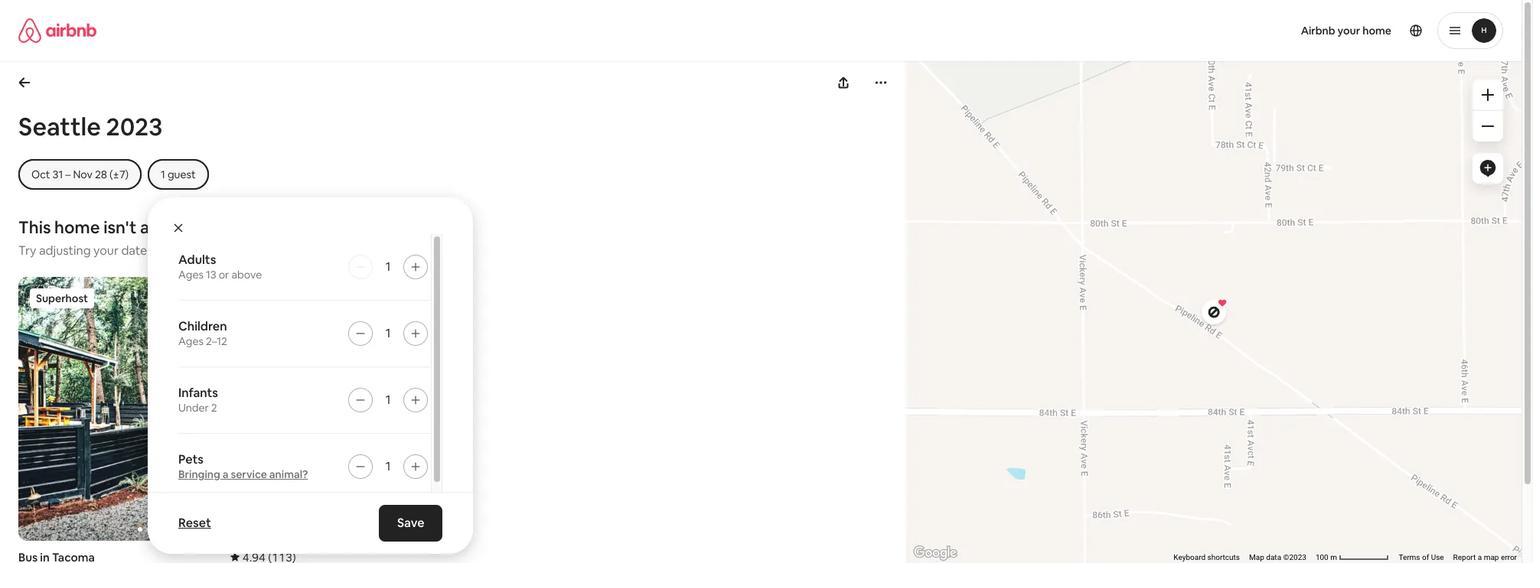 Task type: locate. For each thing, give the bounding box(es) containing it.
1 horizontal spatial a
[[1478, 554, 1483, 562]]

1 for children
[[386, 325, 391, 342]]

or down the isn't available
[[156, 243, 168, 259]]

under
[[178, 401, 209, 415]]

adults ages 13 or above
[[178, 252, 262, 282]]

0 horizontal spatial a
[[223, 468, 229, 482]]

map data ©2023
[[1250, 554, 1307, 562]]

0 vertical spatial or
[[156, 243, 168, 259]]

seattle 2023
[[18, 111, 163, 142]]

1
[[161, 168, 165, 181], [386, 259, 391, 275], [386, 325, 391, 342], [386, 392, 391, 408], [386, 459, 391, 475]]

1 horizontal spatial or
[[219, 268, 229, 282]]

ages left 2–12 at the bottom left
[[178, 335, 204, 348]]

this home isn't available try adjusting your dates or adding more homes to your wishlist.
[[18, 217, 372, 259]]

home
[[54, 217, 100, 238]]

map
[[1250, 554, 1265, 562]]

children
[[178, 319, 227, 335]]

bringing a service animal? button
[[178, 468, 308, 482]]

ages left "13"
[[178, 268, 204, 282]]

1 for infants
[[386, 392, 391, 408]]

add a place to the map image
[[1479, 159, 1498, 178]]

adults
[[178, 252, 216, 268]]

your
[[93, 243, 119, 259]]

or right "13"
[[219, 268, 229, 282]]

pets
[[178, 452, 204, 468]]

more
[[212, 243, 242, 259]]

4.94 out of 5 average rating,  113 reviews image
[[230, 550, 296, 564]]

m
[[1331, 554, 1338, 562]]

2
[[211, 401, 217, 415]]

google map
including 1 saved stay. region
[[756, 0, 1534, 564]]

ages inside adults ages 13 or above
[[178, 268, 204, 282]]

1 vertical spatial or
[[219, 268, 229, 282]]

homes
[[244, 243, 283, 259]]

a left map
[[1478, 554, 1483, 562]]

save
[[397, 515, 424, 531]]

or
[[156, 243, 168, 259], [219, 268, 229, 282]]

terms of use
[[1399, 554, 1445, 562]]

ages inside children ages 2–12
[[178, 335, 204, 348]]

save button
[[379, 505, 443, 542]]

this
[[18, 217, 51, 238]]

1 ages from the top
[[178, 268, 204, 282]]

1 for pets
[[386, 459, 391, 475]]

0 vertical spatial ages
[[178, 268, 204, 282]]

a left service
[[223, 468, 229, 482]]

dialog
[[148, 198, 473, 554]]

a inside pets bringing a service animal?
[[223, 468, 229, 482]]

guest
[[168, 168, 196, 181]]

google image
[[910, 544, 961, 564]]

1 vertical spatial a
[[1478, 554, 1483, 562]]

pets bringing a service animal?
[[178, 452, 308, 482]]

use
[[1432, 554, 1445, 562]]

group
[[18, 277, 296, 541]]

infants under 2
[[178, 385, 218, 415]]

a
[[223, 468, 229, 482], [1478, 554, 1483, 562]]

0 horizontal spatial or
[[156, 243, 168, 259]]

zoom out image
[[1482, 120, 1495, 132]]

1 guest
[[161, 168, 196, 181]]

zoom in image
[[1482, 89, 1495, 101]]

0 vertical spatial a
[[223, 468, 229, 482]]

ages
[[178, 268, 204, 282], [178, 335, 204, 348]]

animal?
[[269, 468, 308, 482]]

remove from wishlist: bus in tacoma image
[[265, 289, 284, 307]]

2 ages from the top
[[178, 335, 204, 348]]

1 vertical spatial ages
[[178, 335, 204, 348]]

or inside adults ages 13 or above
[[219, 268, 229, 282]]

adjusting
[[39, 243, 91, 259]]



Task type: describe. For each thing, give the bounding box(es) containing it.
or inside this home isn't available try adjusting your dates or adding more homes to your wishlist.
[[156, 243, 168, 259]]

adding
[[170, 243, 209, 259]]

infants
[[178, 385, 218, 401]]

ages for children
[[178, 335, 204, 348]]

report a map error
[[1454, 554, 1518, 562]]

to
[[285, 243, 297, 259]]

above
[[232, 268, 262, 282]]

seattle
[[18, 111, 101, 142]]

error
[[1502, 554, 1518, 562]]

bringing
[[178, 468, 220, 482]]

map
[[1484, 554, 1500, 562]]

your wishlist.
[[300, 243, 372, 259]]

reset
[[178, 515, 211, 531]]

report a map error link
[[1454, 554, 1518, 562]]

13
[[206, 268, 216, 282]]

100 m button
[[1312, 553, 1395, 564]]

of
[[1423, 554, 1430, 562]]

dates
[[121, 243, 153, 259]]

report
[[1454, 554, 1477, 562]]

reset button
[[171, 508, 219, 539]]

terms of use link
[[1399, 554, 1445, 562]]

profile element
[[780, 0, 1504, 61]]

100
[[1316, 554, 1329, 562]]

data
[[1267, 554, 1282, 562]]

ages for adults
[[178, 268, 204, 282]]

shortcuts
[[1208, 554, 1240, 562]]

2–12
[[206, 335, 227, 348]]

keyboard shortcuts
[[1174, 554, 1240, 562]]

keyboard shortcuts button
[[1174, 553, 1240, 564]]

2023
[[106, 111, 163, 142]]

dialog containing adults
[[148, 198, 473, 554]]

©2023
[[1284, 554, 1307, 562]]

1 inside dropdown button
[[161, 168, 165, 181]]

terms
[[1399, 554, 1421, 562]]

children ages 2–12
[[178, 319, 227, 348]]

100 m
[[1316, 554, 1340, 562]]

1 guest button
[[148, 159, 209, 190]]

try
[[18, 243, 36, 259]]

keyboard
[[1174, 554, 1206, 562]]

isn't available
[[103, 217, 209, 238]]

1 for adults
[[386, 259, 391, 275]]

service
[[231, 468, 267, 482]]



Task type: vqa. For each thing, say whether or not it's contained in the screenshot.
This home isn't available Try adjusting your dates or adding more homes to your wishlist.
yes



